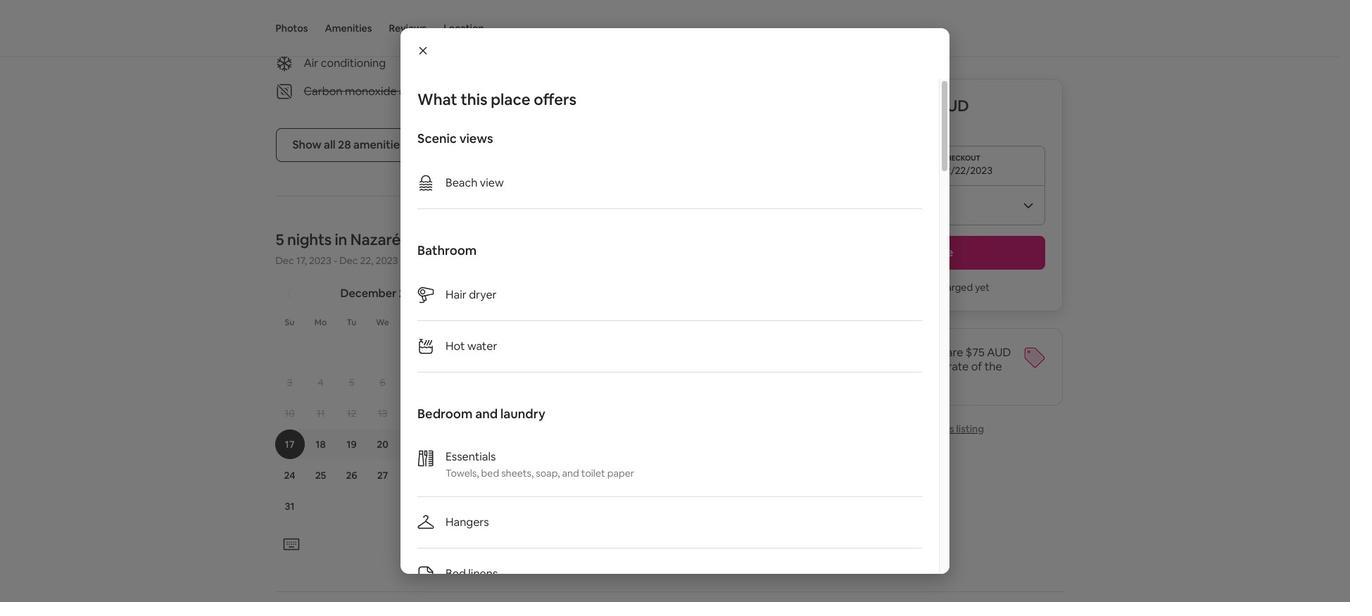 Task type: vqa. For each thing, say whether or not it's contained in the screenshot.
tab list
no



Task type: locate. For each thing, give the bounding box(es) containing it.
we down december 2023
[[376, 317, 389, 328]]

and left the 'toilet' in the left of the page
[[562, 467, 579, 480]]

show all 28 amenities button
[[276, 128, 422, 162]]

8 up 15
[[442, 376, 448, 389]]

13 button up 20, saturday, january 2024. available. select as check-in date. button
[[695, 368, 726, 397]]

1 horizontal spatial 12
[[675, 376, 685, 389]]

1 8 button from the left
[[429, 368, 460, 397]]

0 horizontal spatial dates
[[694, 540, 720, 552]]

12 button up 19, friday, january 2024. available. select as check-in date. button
[[664, 368, 695, 397]]

bedroom
[[418, 406, 473, 422]]

0 horizontal spatial 12 button
[[336, 399, 367, 428]]

0 horizontal spatial sa
[[471, 317, 480, 328]]

dates left are
[[916, 345, 945, 360]]

2 8 button from the left
[[540, 368, 571, 397]]

12 up 19, friday, january 2024. available. select as check-in date. button
[[675, 376, 685, 389]]

8 right "7" 'button'
[[553, 376, 559, 389]]

mo up 4 button
[[315, 317, 327, 328]]

30 button down 23, tuesday, january 2024. available. select as check-in date. button
[[571, 461, 602, 490]]

1 horizontal spatial 30
[[581, 469, 593, 482]]

this
[[461, 89, 488, 109], [937, 423, 955, 435]]

this left 'place' at the top of page
[[461, 89, 488, 109]]

31 right the 'toilet' in the left of the page
[[613, 469, 623, 482]]

1 horizontal spatial 13 button
[[695, 368, 726, 397]]

1 vertical spatial 13
[[378, 407, 388, 420]]

this inside what this place offers "dialog"
[[461, 89, 488, 109]]

0 horizontal spatial 13
[[378, 407, 388, 420]]

dec right -
[[340, 255, 358, 267]]

1 vertical spatial 28
[[519, 469, 531, 482]]

1 horizontal spatial 13
[[706, 376, 716, 389]]

0 horizontal spatial we
[[376, 317, 389, 328]]

0 vertical spatial 31
[[613, 469, 623, 482]]

0 horizontal spatial 14
[[409, 407, 419, 420]]

8 button down 1, monday, january 2024. available. select as check-in date. button
[[540, 368, 571, 397]]

0 horizontal spatial 5
[[276, 230, 284, 250]]

and
[[476, 406, 498, 422], [562, 467, 579, 480]]

2023 left -
[[309, 255, 332, 267]]

0 horizontal spatial 11 button
[[305, 399, 336, 428]]

0 horizontal spatial 12
[[347, 407, 357, 420]]

dec left '17,'
[[276, 255, 294, 267]]

carbon
[[304, 84, 343, 99]]

mo
[[315, 317, 327, 328], [551, 317, 563, 328]]

14 button left 15
[[398, 399, 429, 428]]

in
[[335, 230, 347, 250]]

0 vertical spatial dates
[[916, 345, 945, 360]]

0 vertical spatial this
[[461, 89, 488, 109]]

1 horizontal spatial fr
[[677, 317, 684, 328]]

list containing hair dryer
[[418, 270, 923, 373]]

0 horizontal spatial tu
[[347, 317, 357, 328]]

0 horizontal spatial 11
[[317, 407, 325, 420]]

1 horizontal spatial 8
[[553, 376, 559, 389]]

14 left 15
[[409, 407, 419, 420]]

0 horizontal spatial 30 button
[[460, 461, 491, 490]]

0 horizontal spatial 2023
[[309, 255, 332, 267]]

13
[[706, 376, 716, 389], [378, 407, 388, 420]]

all
[[324, 138, 336, 152]]

10 down "3"
[[285, 407, 295, 420]]

1 horizontal spatial 9 button
[[571, 368, 602, 397]]

10 up 17, wednesday, january 2024. available. select as check-in date. "button"
[[613, 376, 623, 389]]

12/22/2023 button
[[819, 146, 1046, 185]]

8
[[442, 376, 448, 389], [553, 376, 559, 389]]

offers
[[534, 89, 577, 109]]

1 vertical spatial 31
[[285, 500, 295, 513]]

1 vertical spatial 12
[[347, 407, 357, 420]]

28 right "all"
[[338, 138, 351, 152]]

1 horizontal spatial we
[[612, 317, 625, 328]]

1 horizontal spatial mo
[[551, 317, 563, 328]]

1 horizontal spatial 28
[[519, 469, 531, 482]]

0 horizontal spatial 14 button
[[398, 399, 429, 428]]

1 mo from the left
[[315, 317, 327, 328]]

1 14 button from the left
[[398, 399, 429, 428]]

30 down 23, tuesday, january 2024. available. select as check-in date. button
[[581, 469, 593, 482]]

1 horizontal spatial dates
[[916, 345, 945, 360]]

1 horizontal spatial 14 button
[[510, 399, 540, 428]]

sa up hot water
[[471, 317, 480, 328]]

parking
[[363, 28, 402, 43]]

1 vertical spatial this
[[937, 423, 955, 435]]

beach view
[[446, 175, 504, 190]]

24
[[284, 469, 295, 482]]

2 su from the left
[[521, 317, 531, 328]]

essentials towels, bed sheets, soap, and toilet paper
[[446, 449, 635, 480]]

14 button up 21, sunday, january 2024. available. select as check-in date. button
[[510, 399, 540, 428]]

charged
[[936, 281, 973, 294]]

hair
[[446, 287, 467, 302]]

hot water
[[446, 339, 497, 354]]

0 horizontal spatial mo
[[315, 317, 327, 328]]

10 button up 17, wednesday, january 2024. available. select as check-in date. "button"
[[602, 368, 633, 397]]

days.
[[856, 373, 882, 388]]

27 button
[[367, 461, 398, 490]]

the right of
[[985, 359, 1002, 374]]

2 list from the top
[[418, 433, 923, 600]]

12 button
[[664, 368, 695, 397], [336, 399, 367, 428]]

0 vertical spatial 31 button
[[602, 461, 633, 490]]

29 right 28 button
[[550, 469, 562, 482]]

we
[[376, 317, 389, 328], [612, 317, 625, 328]]

11 button
[[633, 368, 664, 397], [305, 399, 336, 428]]

dates for your
[[916, 345, 945, 360]]

sheets,
[[502, 467, 534, 480]]

0 horizontal spatial 31 button
[[274, 492, 305, 521]]

17 button
[[274, 430, 305, 459]]

1 8 from the left
[[442, 376, 448, 389]]

1 th from the left
[[409, 317, 419, 328]]

0 horizontal spatial 29
[[439, 469, 450, 482]]

31 for bottommost 31 button
[[285, 500, 295, 513]]

1 horizontal spatial the
[[985, 359, 1002, 374]]

2
[[473, 345, 478, 358]]

dates right clear
[[694, 540, 720, 552]]

scenic
[[418, 130, 457, 146]]

29 button down 22, monday, january 2024. available. select as check-in date. button
[[540, 461, 571, 490]]

clear dates
[[667, 540, 720, 552]]

fr up 5, friday, january 2024. available. select as check-in date. button
[[677, 317, 684, 328]]

1 horizontal spatial 10 button
[[602, 368, 633, 397]]

1 horizontal spatial 5
[[349, 376, 354, 389]]

this for report
[[937, 423, 955, 435]]

31 button down 24
[[274, 492, 305, 521]]

we up 3, wednesday, january 2024. available. select as check-in date. button
[[612, 317, 625, 328]]

1 horizontal spatial 29
[[550, 469, 562, 482]]

3, wednesday, january 2024. available. select as check-in date. button
[[603, 337, 633, 367]]

1 horizontal spatial 30 button
[[571, 461, 602, 490]]

29 down "22"
[[439, 469, 450, 482]]

1 horizontal spatial sa
[[707, 317, 716, 328]]

2023 right december
[[399, 286, 425, 301]]

11 down 4, thursday, january 2024. available. select as check-in date. button
[[645, 376, 653, 389]]

0 horizontal spatial this
[[461, 89, 488, 109]]

0 horizontal spatial 10 button
[[274, 399, 305, 428]]

1 horizontal spatial alarm
[[577, 84, 606, 99]]

2 mo from the left
[[551, 317, 563, 328]]

report this listing
[[903, 423, 985, 435]]

30 button down 23
[[460, 461, 491, 490]]

0 horizontal spatial 8
[[442, 376, 448, 389]]

2 14 button from the left
[[510, 399, 540, 428]]

9 button down 2 button
[[460, 368, 491, 397]]

1 vertical spatial and
[[562, 467, 579, 480]]

1 vertical spatial list
[[418, 433, 923, 600]]

4 button
[[305, 368, 336, 397]]

0 horizontal spatial the
[[867, 359, 885, 374]]

1 horizontal spatial 31
[[613, 469, 623, 482]]

laundry
[[501, 406, 546, 422]]

31 button
[[602, 461, 633, 490], [274, 492, 305, 521]]

5, friday, january 2024. available. select as check-in date. button
[[665, 337, 695, 367]]

1 horizontal spatial dec
[[340, 255, 358, 267]]

0 horizontal spatial 28
[[338, 138, 351, 152]]

the left avg.
[[867, 359, 885, 374]]

28 left soap, at the left of page
[[519, 469, 531, 482]]

1 horizontal spatial su
[[521, 317, 531, 328]]

fr up hot
[[441, 317, 449, 328]]

are
[[947, 345, 964, 360]]

list
[[418, 270, 923, 373], [418, 433, 923, 600]]

1 horizontal spatial 10
[[613, 376, 623, 389]]

2 fr from the left
[[677, 317, 684, 328]]

0 horizontal spatial 31
[[285, 500, 295, 513]]

0 horizontal spatial 30
[[470, 469, 481, 482]]

0 vertical spatial 5
[[276, 230, 284, 250]]

11 button up 18 button
[[305, 399, 336, 428]]

19, friday, january 2024. available. select as check-in date. button
[[665, 399, 695, 428]]

5 left nights
[[276, 230, 284, 250]]

5
[[276, 230, 284, 250], [349, 376, 354, 389]]

2023
[[309, 255, 332, 267], [376, 255, 398, 267], [399, 286, 425, 301]]

free
[[304, 28, 327, 43]]

13 up 20
[[378, 407, 388, 420]]

10
[[613, 376, 623, 389], [285, 407, 295, 420]]

16, tuesday, january 2024. available. select as check-in date. button
[[572, 399, 602, 428]]

yet
[[975, 281, 990, 294]]

1 vertical spatial dates
[[694, 540, 720, 552]]

of
[[972, 359, 983, 374]]

12 up 19
[[347, 407, 357, 420]]

0 horizontal spatial 9
[[473, 376, 479, 389]]

31 button down 24, wednesday, january 2024. available. select as check-in date. button
[[602, 461, 633, 490]]

13 button up 20 button at bottom left
[[367, 399, 398, 428]]

1 list from the top
[[418, 270, 923, 373]]

0 vertical spatial list
[[418, 270, 923, 373]]

photos
[[276, 22, 308, 35]]

mo up 1, monday, january 2024. available. select as check-in date. button
[[551, 317, 563, 328]]

list for bedroom and laundry
[[418, 433, 923, 600]]

9 button
[[460, 368, 491, 397], [571, 368, 602, 397]]

tu down december
[[347, 317, 357, 328]]

29
[[439, 469, 450, 482], [550, 469, 562, 482]]

9
[[473, 376, 479, 389], [584, 376, 590, 389]]

12 button down 5 button
[[336, 399, 367, 428]]

1 vertical spatial 12 button
[[336, 399, 367, 428]]

0 horizontal spatial fr
[[441, 317, 449, 328]]

what this place offers dialog
[[401, 28, 950, 602]]

0 vertical spatial 12 button
[[664, 368, 695, 397]]

street
[[329, 28, 360, 43]]

1 horizontal spatial 11 button
[[633, 368, 664, 397]]

0 horizontal spatial 13 button
[[367, 399, 398, 428]]

1 9 button from the left
[[460, 368, 491, 397]]

1 horizontal spatial 14
[[520, 407, 530, 420]]

last
[[819, 373, 837, 388]]

alarm right "smoke"
[[577, 84, 606, 99]]

17,
[[296, 255, 307, 267]]

1 we from the left
[[376, 317, 389, 328]]

1 vertical spatial 10
[[285, 407, 295, 420]]

21 button
[[398, 430, 429, 459]]

9 button down 2, tuesday, january 2024. available. select as check-in date. button
[[571, 368, 602, 397]]

dates inside button
[[694, 540, 720, 552]]

0 horizontal spatial alarm
[[399, 84, 428, 99]]

30
[[470, 469, 481, 482], [581, 469, 593, 482]]

2 dec from the left
[[340, 255, 358, 267]]

0 vertical spatial 12
[[675, 376, 685, 389]]

0 horizontal spatial 9 button
[[460, 368, 491, 397]]

8 button down 1 button
[[429, 368, 460, 397]]

16
[[471, 407, 481, 420]]

1 horizontal spatial and
[[562, 467, 579, 480]]

hot
[[446, 339, 465, 354]]

5 right 4 button
[[349, 376, 354, 389]]

9 for first 9 button from left
[[473, 376, 479, 389]]

th up 4, thursday, january 2024. available. select as check-in date. button
[[645, 317, 655, 328]]

hair dryer
[[446, 287, 497, 302]]

2 30 from the left
[[581, 469, 593, 482]]

1 the from the left
[[867, 359, 885, 374]]

2 9 from the left
[[584, 376, 590, 389]]

0 horizontal spatial dec
[[276, 255, 294, 267]]

17, wednesday, january 2024. available. select as check-in date. button
[[603, 399, 633, 428]]

amenities button
[[325, 0, 372, 56]]

report this listing button
[[881, 423, 985, 435]]

dates inside your dates are $75 aud less than the avg. nightly rate of the last 60 days.
[[916, 345, 945, 360]]

1 horizontal spatial 31 button
[[602, 461, 633, 490]]

hangers
[[446, 515, 489, 530]]

0 horizontal spatial su
[[285, 317, 295, 328]]

2023 inside calendar "application"
[[399, 286, 425, 301]]

29 button
[[429, 461, 460, 490], [540, 461, 571, 490]]

9 up 16
[[473, 376, 479, 389]]

20, saturday, january 2024. available. select as check-in date. button
[[696, 399, 726, 428]]

you
[[875, 281, 892, 294]]

sa up '6, saturday, january 2024. available. select as check-in date.' button in the right of the page
[[707, 317, 716, 328]]

15
[[440, 407, 449, 420]]

18 button
[[305, 430, 336, 459]]

23
[[470, 438, 481, 451]]

this for what
[[461, 89, 488, 109]]

2 8 from the left
[[553, 376, 559, 389]]

30 down essentials
[[470, 469, 481, 482]]

towels,
[[446, 467, 479, 480]]

30 button
[[460, 461, 491, 490], [571, 461, 602, 490]]

1 horizontal spatial 8 button
[[540, 368, 571, 397]]

and up 23
[[476, 406, 498, 422]]

bed
[[481, 467, 499, 480]]

26
[[346, 469, 357, 482]]

2 alarm from the left
[[577, 84, 606, 99]]

29 button down "22"
[[429, 461, 460, 490]]

2 horizontal spatial 2023
[[399, 286, 425, 301]]

dates for clear
[[694, 540, 720, 552]]

2, tuesday, january 2024. available. select as check-in date. button
[[572, 337, 602, 367]]

1 9 from the left
[[473, 376, 479, 389]]

20 button
[[367, 430, 398, 459]]

th down december 2023
[[409, 317, 419, 328]]

this left listing
[[937, 423, 955, 435]]

1 vertical spatial 5
[[349, 376, 354, 389]]

10 button up 17 button
[[274, 399, 305, 428]]

5 inside button
[[349, 376, 354, 389]]

2023 right 22,
[[376, 255, 398, 267]]

12
[[675, 376, 685, 389], [347, 407, 357, 420]]

0 vertical spatial 13
[[706, 376, 716, 389]]

2 30 button from the left
[[571, 461, 602, 490]]

11 up 18 button
[[317, 407, 325, 420]]

11 button down 4, thursday, january 2024. available. select as check-in date. button
[[633, 368, 664, 397]]

alarm right monoxide
[[399, 84, 428, 99]]

1 vertical spatial 10 button
[[274, 399, 305, 428]]

1 30 from the left
[[470, 469, 481, 482]]

conditioning
[[321, 56, 386, 71]]

0 horizontal spatial 29 button
[[429, 461, 460, 490]]

fr
[[441, 317, 449, 328], [677, 317, 684, 328]]

14 down 7
[[520, 407, 530, 420]]

1 horizontal spatial tu
[[583, 317, 593, 328]]

bed linens
[[446, 566, 498, 581]]

be
[[922, 281, 933, 294]]

photos button
[[276, 0, 308, 56]]

1 horizontal spatial this
[[937, 423, 955, 435]]

1 horizontal spatial th
[[645, 317, 655, 328]]

$626 aud
[[896, 96, 969, 115]]

0 horizontal spatial 8 button
[[429, 368, 460, 397]]

0 vertical spatial 11
[[645, 376, 653, 389]]

12 for bottom 12 button
[[347, 407, 357, 420]]

air
[[304, 56, 319, 71]]

13 up 20, saturday, january 2024. available. select as check-in date. button
[[706, 376, 716, 389]]

9 up 16, tuesday, january 2024. available. select as check-in date. button
[[584, 376, 590, 389]]

tu up 2, tuesday, january 2024. available. select as check-in date. button
[[583, 317, 593, 328]]

27, saturday, january 2024. available. select as check-in date. button
[[696, 430, 726, 459]]

list containing essentials
[[418, 433, 923, 600]]

31 down 24
[[285, 500, 295, 513]]

14
[[409, 407, 419, 420], [520, 407, 530, 420]]

1 vertical spatial 13 button
[[367, 399, 398, 428]]

2 we from the left
[[612, 317, 625, 328]]

5 inside 5 nights in nazaré dec 17, 2023 - dec 22, 2023
[[276, 230, 284, 250]]

0 horizontal spatial and
[[476, 406, 498, 422]]

0 vertical spatial 28
[[338, 138, 351, 152]]



Task type: describe. For each thing, give the bounding box(es) containing it.
2 29 button from the left
[[540, 461, 571, 490]]

nights
[[287, 230, 332, 250]]

1 horizontal spatial 11
[[645, 376, 653, 389]]

1 dec from the left
[[276, 255, 294, 267]]

location button
[[444, 0, 484, 56]]

18
[[316, 438, 326, 451]]

december 2023
[[340, 286, 425, 301]]

reviews
[[389, 22, 427, 35]]

18, thursday, january 2024. available. select as check-in date. button
[[634, 399, 664, 428]]

and inside essentials towels, bed sheets, soap, and toilet paper
[[562, 467, 579, 480]]

bedroom and laundry
[[418, 406, 546, 422]]

scenic views
[[418, 130, 493, 146]]

5 button
[[336, 368, 367, 397]]

27
[[377, 469, 388, 482]]

2 29 from the left
[[550, 469, 562, 482]]

24 button
[[274, 461, 305, 490]]

26 button
[[336, 461, 367, 490]]

reserve button
[[819, 236, 1046, 270]]

essentials
[[446, 449, 496, 464]]

0 vertical spatial 10
[[613, 376, 623, 389]]

december
[[340, 286, 397, 301]]

60
[[840, 373, 853, 388]]

25
[[315, 469, 326, 482]]

5 for 5
[[349, 376, 354, 389]]

1 horizontal spatial 12 button
[[664, 368, 695, 397]]

place
[[491, 89, 531, 109]]

smoke
[[540, 84, 575, 99]]

1
[[443, 345, 447, 358]]

1 tu from the left
[[347, 317, 357, 328]]

view
[[480, 175, 504, 190]]

what
[[418, 89, 458, 109]]

you won't be charged yet
[[875, 281, 990, 294]]

than
[[841, 359, 865, 374]]

bathroom
[[418, 242, 477, 258]]

12 for the right 12 button
[[675, 376, 685, 389]]

1 fr from the left
[[441, 317, 449, 328]]

dryer
[[469, 287, 497, 302]]

calendar application
[[259, 271, 1209, 534]]

$75 aud
[[966, 345, 1011, 360]]

21
[[409, 438, 419, 451]]

31 for right 31 button
[[613, 469, 623, 482]]

15 button
[[429, 399, 460, 428]]

paper
[[608, 467, 635, 480]]

7 button
[[510, 368, 540, 397]]

your
[[890, 345, 913, 360]]

13 for top 13 button
[[706, 376, 716, 389]]

24, wednesday, january 2024. available. select as check-in date. button
[[603, 430, 633, 459]]

1 vertical spatial 11 button
[[305, 399, 336, 428]]

2 9 button from the left
[[571, 368, 602, 397]]

20
[[377, 438, 389, 451]]

amenities
[[325, 22, 372, 35]]

2 tu from the left
[[583, 317, 593, 328]]

2 14 from the left
[[520, 407, 530, 420]]

1 30 button from the left
[[460, 461, 491, 490]]

beach
[[446, 175, 478, 190]]

1 horizontal spatial 2023
[[376, 255, 398, 267]]

1 sa from the left
[[471, 317, 480, 328]]

rate
[[948, 359, 969, 374]]

nightly
[[911, 359, 946, 374]]

2 sa from the left
[[707, 317, 716, 328]]

1 button
[[429, 337, 460, 367]]

won't
[[894, 281, 919, 294]]

23 button
[[460, 430, 491, 459]]

17
[[285, 438, 295, 451]]

6 button
[[367, 368, 398, 397]]

7
[[522, 376, 528, 389]]

4
[[318, 376, 324, 389]]

2 th from the left
[[645, 317, 655, 328]]

water
[[468, 339, 497, 354]]

what this place offers
[[418, 89, 577, 109]]

2 the from the left
[[985, 359, 1002, 374]]

22,
[[360, 255, 374, 267]]

monoxide
[[345, 84, 397, 99]]

0 vertical spatial and
[[476, 406, 498, 422]]

28 button
[[510, 461, 540, 490]]

1 su from the left
[[285, 317, 295, 328]]

nazaré
[[351, 230, 401, 250]]

2 button
[[460, 337, 491, 367]]

13 for leftmost 13 button
[[378, 407, 388, 420]]

1 alarm from the left
[[399, 84, 428, 99]]

22 button
[[429, 430, 460, 459]]

19
[[347, 438, 357, 451]]

12/22/2023
[[941, 164, 993, 177]]

1 vertical spatial 31 button
[[274, 492, 305, 521]]

0 vertical spatial 13 button
[[695, 368, 726, 397]]

16 button
[[460, 399, 491, 428]]

1 14 from the left
[[409, 407, 419, 420]]

air conditioning
[[304, 56, 386, 71]]

23, tuesday, january 2024. available. select as check-in date. button
[[572, 430, 602, 459]]

avg.
[[887, 359, 908, 374]]

clear
[[667, 540, 692, 552]]

amenities
[[354, 138, 405, 152]]

tv
[[540, 28, 554, 43]]

soap,
[[536, 467, 560, 480]]

list for bathroom
[[418, 270, 923, 373]]

6, saturday, january 2024. available. select as check-in date. button
[[696, 337, 726, 367]]

less
[[819, 359, 838, 374]]

25 button
[[305, 461, 336, 490]]

show all 28 amenities
[[293, 138, 405, 152]]

1, monday, january 2024. available. select as check-in date. button
[[541, 337, 571, 367]]

22
[[439, 438, 450, 451]]

1 29 button from the left
[[429, 461, 460, 490]]

22, monday, january 2024. available. select as check-in date. button
[[541, 430, 571, 459]]

25, thursday, january 2024. available. select as check-in date. button
[[634, 430, 664, 459]]

5 for 5 nights in nazaré dec 17, 2023 - dec 22, 2023
[[276, 230, 284, 250]]

6
[[380, 376, 386, 389]]

9 for 2nd 9 button from left
[[584, 376, 590, 389]]

4, thursday, january 2024. available. select as check-in date. button
[[634, 337, 664, 367]]

1 29 from the left
[[439, 469, 450, 482]]

1 vertical spatial 11
[[317, 407, 325, 420]]

28 inside calendar "application"
[[519, 469, 531, 482]]

free street parking
[[304, 28, 402, 43]]

clear dates button
[[662, 534, 726, 558]]

26, friday, january 2024. available. select as check-in date. button
[[665, 430, 695, 459]]

reserve
[[911, 245, 954, 260]]

show
[[293, 138, 322, 152]]

0 vertical spatial 11 button
[[633, 368, 664, 397]]

carbon monoxide alarm
[[304, 84, 428, 99]]

views
[[460, 130, 493, 146]]

3 button
[[274, 368, 305, 397]]

linens
[[469, 566, 498, 581]]

0 horizontal spatial 10
[[285, 407, 295, 420]]

toilet
[[582, 467, 605, 480]]

listing
[[957, 423, 985, 435]]

21, sunday, january 2024. available. select as check-in date. button
[[510, 430, 540, 459]]



